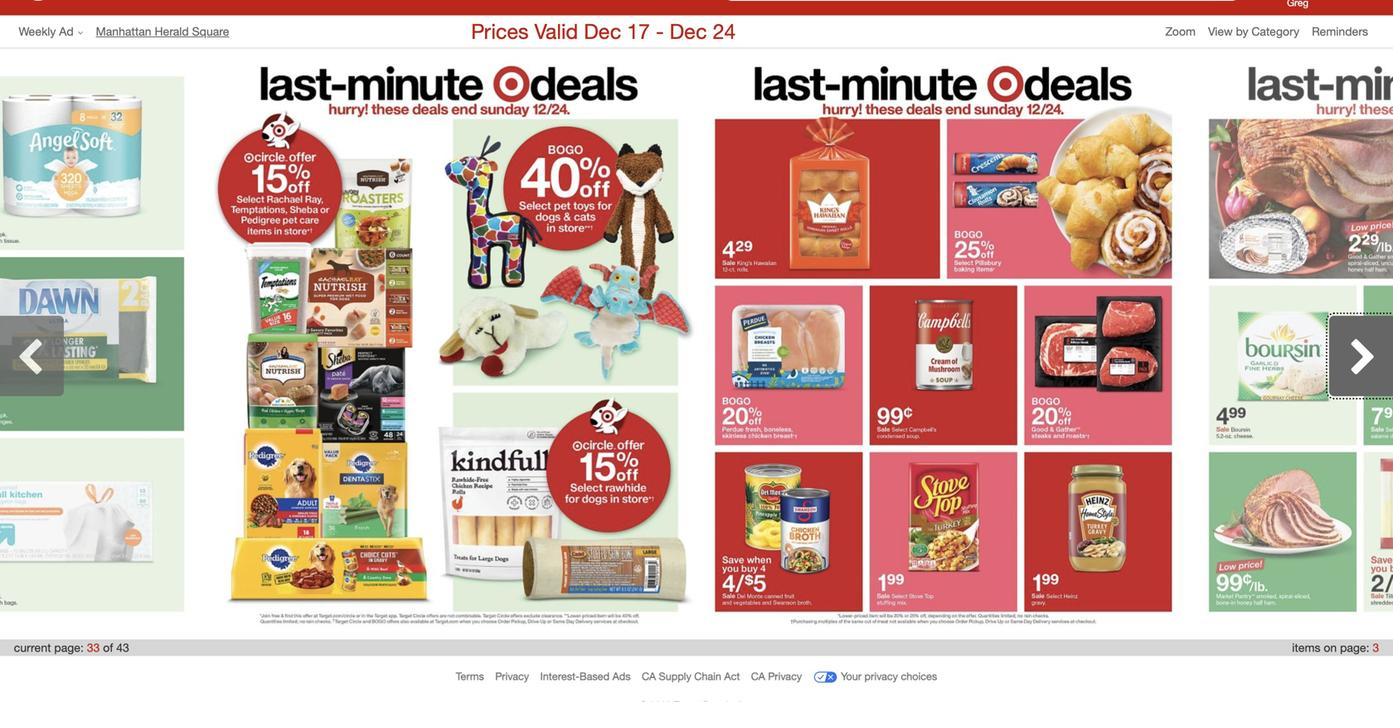 Task type: vqa. For each thing, say whether or not it's contained in the screenshot.
"PAGE 37" image
no



Task type: describe. For each thing, give the bounding box(es) containing it.
prices
[[471, 19, 529, 44]]

herald
[[155, 24, 189, 39]]

on
[[1324, 641, 1337, 655]]

2 page: from the left
[[1341, 641, 1370, 655]]

weekly
[[19, 24, 56, 39]]

reminders link
[[1312, 23, 1381, 40]]

prices valid dec 17 - dec 24
[[471, 19, 736, 44]]

page 32 image
[[0, 58, 203, 631]]

supply
[[659, 670, 692, 683]]

ad
[[59, 24, 74, 39]]

based
[[580, 670, 610, 683]]

manhattan herald square link
[[96, 23, 242, 40]]

17
[[627, 19, 650, 44]]

of
[[103, 641, 113, 655]]

square
[[192, 24, 229, 39]]

33
[[87, 641, 100, 655]]

page 33 image
[[203, 58, 697, 631]]

1 privacy from the left
[[495, 670, 529, 683]]

interest-based ads
[[540, 670, 631, 683]]

Search Weekly Ad search field
[[717, 0, 1248, 2]]

view by category
[[1209, 24, 1300, 39]]

ads
[[613, 670, 631, 683]]

ca for ca supply chain act
[[642, 670, 656, 683]]

valid
[[535, 19, 578, 44]]

ca supply chain act link
[[642, 670, 740, 683]]

ca privacy link
[[751, 670, 802, 683]]

page 34 image
[[697, 58, 1191, 631]]

weekly ad
[[19, 24, 74, 39]]

2 privacy from the left
[[768, 670, 802, 683]]

view by category link
[[1209, 24, 1312, 39]]

2 dec from the left
[[670, 19, 707, 44]]

43
[[116, 641, 129, 655]]

ca privacy
[[751, 670, 802, 683]]

items on page: 3
[[1293, 641, 1380, 655]]

category
[[1252, 24, 1300, 39]]

interest-
[[540, 670, 580, 683]]

by
[[1236, 24, 1249, 39]]



Task type: locate. For each thing, give the bounding box(es) containing it.
ca right 'act'
[[751, 670, 765, 683]]

3
[[1373, 641, 1380, 655]]

1 horizontal spatial ca
[[751, 670, 765, 683]]

0 horizontal spatial page:
[[54, 641, 84, 655]]

ca left the supply
[[642, 670, 656, 683]]

interest-based ads link
[[540, 670, 631, 683]]

items
[[1293, 641, 1321, 655]]

your
[[841, 670, 862, 683]]

dec left 17
[[584, 19, 621, 44]]

1 horizontal spatial dec
[[670, 19, 707, 44]]

view
[[1209, 24, 1233, 39]]

ca supply chain act
[[642, 670, 740, 683]]

page:
[[54, 641, 84, 655], [1341, 641, 1370, 655]]

privacy left 'ccpa' icon
[[768, 670, 802, 683]]

1 ca from the left
[[642, 670, 656, 683]]

manhattan herald square
[[96, 24, 229, 39]]

privacy
[[495, 670, 529, 683], [768, 670, 802, 683]]

0 horizontal spatial dec
[[584, 19, 621, 44]]

0 horizontal spatial ca
[[642, 670, 656, 683]]

terms
[[456, 670, 484, 683]]

zoom-in element
[[1166, 24, 1196, 39]]

form
[[717, 0, 1248, 2]]

1 horizontal spatial page:
[[1341, 641, 1370, 655]]

ca for ca privacy
[[751, 670, 765, 683]]

1 page: from the left
[[54, 641, 84, 655]]

your privacy choices link
[[813, 665, 938, 690]]

terms link
[[456, 670, 484, 683]]

privacy
[[865, 670, 898, 683]]

privacy right terms
[[495, 670, 529, 683]]

2 ca from the left
[[751, 670, 765, 683]]

choices
[[901, 670, 938, 683]]

1 horizontal spatial privacy
[[768, 670, 802, 683]]

dec right -
[[670, 19, 707, 44]]

ca
[[642, 670, 656, 683], [751, 670, 765, 683]]

privacy link
[[495, 670, 529, 683]]

0 horizontal spatial privacy
[[495, 670, 529, 683]]

-
[[656, 19, 664, 44]]

dec
[[584, 19, 621, 44], [670, 19, 707, 44]]

act
[[725, 670, 740, 683]]

weekly ad link
[[19, 23, 96, 40]]

page 35 image
[[1191, 58, 1394, 631]]

chain
[[695, 670, 722, 683]]

reminders
[[1312, 24, 1369, 39]]

zoom
[[1166, 24, 1196, 39]]

zoom link
[[1166, 23, 1209, 40]]

page: left 3
[[1341, 641, 1370, 655]]

current page: 33 of 43
[[14, 641, 129, 655]]

ccpa image
[[813, 665, 838, 690]]

your privacy choices
[[841, 670, 938, 683]]

current
[[14, 641, 51, 655]]

24
[[713, 19, 736, 44]]

page: left 33
[[54, 641, 84, 655]]

1 dec from the left
[[584, 19, 621, 44]]

manhattan
[[96, 24, 151, 39]]



